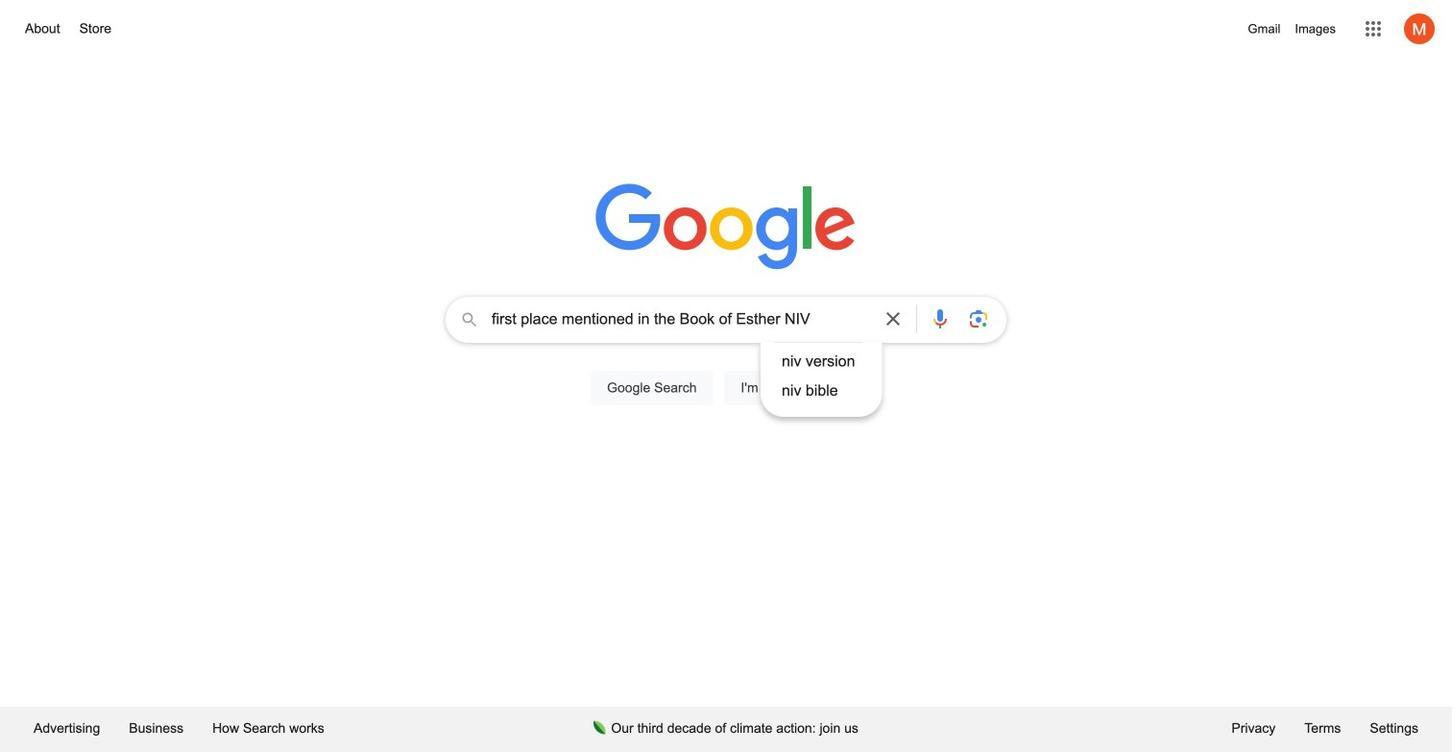 Task type: describe. For each thing, give the bounding box(es) containing it.
google image
[[596, 184, 857, 272]]

Search text field
[[492, 308, 870, 334]]



Task type: vqa. For each thing, say whether or not it's contained in the screenshot.
Paste image link field at bottom
no



Task type: locate. For each thing, give the bounding box(es) containing it.
search by voice image
[[929, 307, 952, 330]]

list box
[[761, 347, 882, 405]]

search by image image
[[967, 307, 991, 330]]

None search field
[[19, 291, 1433, 428]]



